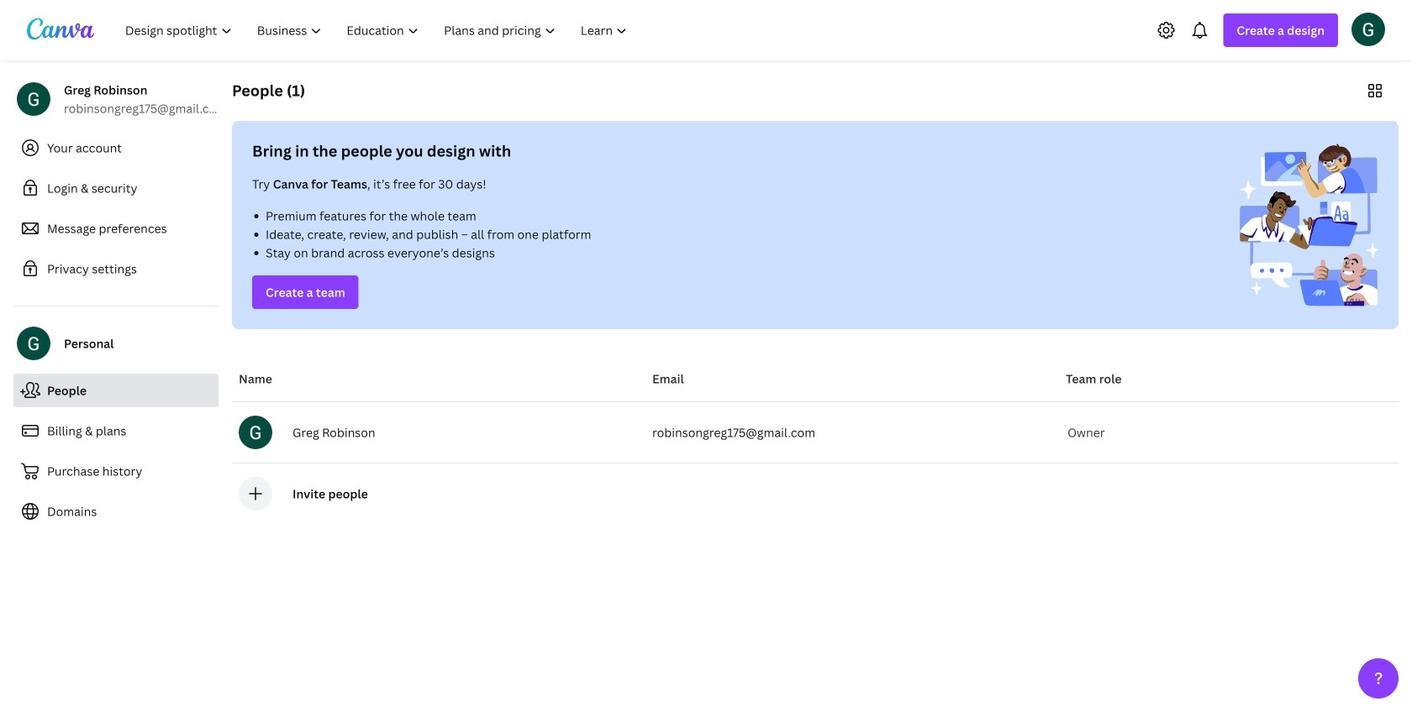 Task type: vqa. For each thing, say whether or not it's contained in the screenshot.
list
yes



Task type: locate. For each thing, give the bounding box(es) containing it.
top level navigation element
[[114, 13, 642, 47]]

greg robinson image
[[1351, 12, 1385, 46]]

list
[[252, 207, 802, 262]]



